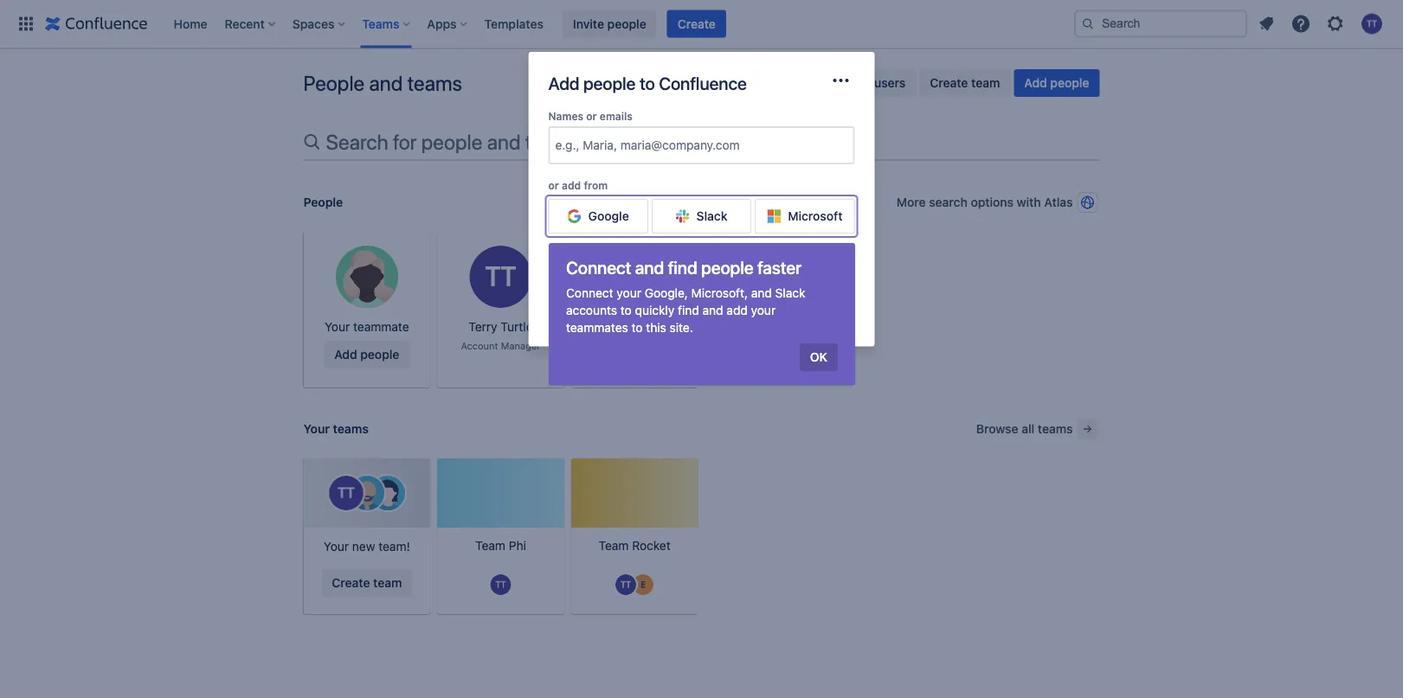 Task type: vqa. For each thing, say whether or not it's contained in the screenshot.
a within button
no



Task type: describe. For each thing, give the bounding box(es) containing it.
1 connect from the top
[[566, 257, 632, 278]]

accounts
[[566, 304, 618, 318]]

create inside your teams element
[[332, 576, 370, 591]]

settings icon image
[[1326, 13, 1347, 34]]

people inside button
[[608, 16, 647, 31]]

manage users
[[826, 76, 906, 90]]

apps
[[427, 16, 457, 31]]

the
[[738, 251, 752, 263]]

people element
[[304, 232, 1100, 388]]

templates link
[[479, 10, 549, 38]]

is
[[590, 251, 597, 263]]

and up the google,
[[636, 257, 664, 278]]

more search options with atlas
[[897, 195, 1073, 210]]

new
[[352, 540, 375, 554]]

or add from
[[549, 180, 608, 192]]

cancel button
[[743, 298, 803, 326]]

people inside connect and find people faster connect your google, microsoft, and slack accounts to quickly find and add your teammates to this site. ok
[[702, 257, 754, 278]]

your for your new team!
[[324, 540, 349, 554]]

policy
[[826, 251, 853, 263]]

your teams element
[[304, 459, 1100, 620]]

and down this
[[549, 265, 565, 276]]

phi
[[509, 539, 526, 553]]

privacy
[[790, 251, 823, 263]]

2 horizontal spatial add
[[1025, 76, 1048, 90]]

spaces
[[293, 16, 335, 31]]

atlas
[[1045, 195, 1073, 210]]

people and teams
[[304, 71, 463, 95]]

team for create team button within the your teams element
[[373, 576, 402, 591]]

search for people and teams
[[326, 130, 580, 154]]

arrowrighticon image
[[1081, 423, 1095, 436]]

0 horizontal spatial or
[[549, 180, 559, 192]]

people for people
[[304, 195, 343, 210]]

terms
[[568, 265, 596, 276]]

rocket
[[632, 539, 671, 553]]

recaptcha
[[661, 251, 715, 263]]

quickly
[[635, 304, 675, 318]]

connect and find people faster connect your google, microsoft, and slack accounts to quickly find and add your teammates to this site. ok
[[566, 257, 828, 365]]

1 vertical spatial create
[[930, 76, 969, 90]]

add people inside people element
[[335, 348, 400, 362]]

for
[[393, 130, 417, 154]]

microsoft button
[[755, 199, 855, 234]]

maria@company.com
[[621, 138, 740, 152]]

create inside global element
[[678, 16, 716, 31]]

microsoft,
[[692, 286, 748, 301]]

team!
[[379, 540, 410, 554]]

team rocket link
[[571, 459, 698, 620]]

search image
[[1082, 17, 1096, 31]]

this
[[549, 251, 568, 263]]

2 connect from the top
[[566, 286, 614, 301]]

more search options with atlas button
[[895, 189, 1100, 217]]

browse
[[977, 422, 1019, 436]]

google button
[[549, 199, 649, 234]]

0 vertical spatial to
[[640, 73, 655, 93]]

google inside 'button'
[[589, 209, 629, 224]]

apply.
[[647, 265, 674, 276]]

your teams
[[304, 422, 369, 436]]

1 horizontal spatial add people
[[1025, 76, 1090, 90]]

teammates
[[566, 321, 629, 335]]

your teammate
[[325, 320, 409, 334]]

ok
[[811, 350, 828, 365]]

add people to confluence
[[549, 73, 747, 93]]

this
[[646, 321, 667, 335]]

create link
[[667, 10, 726, 38]]

ok button
[[800, 344, 838, 372]]

options
[[971, 195, 1014, 210]]

site
[[571, 251, 587, 263]]

2 vertical spatial to
[[632, 321, 643, 335]]

names
[[549, 110, 584, 122]]

confluence
[[659, 73, 747, 93]]

invite people button
[[563, 10, 657, 38]]

cancel
[[753, 305, 792, 319]]

spaces button
[[287, 10, 352, 38]]

teammate
[[353, 320, 409, 334]]

e.g.,
[[556, 138, 580, 152]]

with
[[1017, 195, 1042, 210]]

manage users link
[[816, 69, 917, 97]]

1 horizontal spatial add
[[549, 73, 580, 93]]

this site is protected by recaptcha and the google privacy policy and terms of service apply.
[[549, 251, 853, 276]]

protected
[[600, 251, 644, 263]]

avatar group element
[[614, 573, 656, 598]]



Task type: locate. For each thing, give the bounding box(es) containing it.
to
[[640, 73, 655, 93], [621, 304, 632, 318], [632, 321, 643, 335]]

your inside your teams element
[[324, 540, 349, 554]]

your for your teammate
[[325, 320, 350, 334]]

and left the
[[718, 251, 735, 263]]

people up emails
[[584, 73, 636, 93]]

1 vertical spatial slack
[[776, 286, 806, 301]]

1 horizontal spatial add
[[727, 304, 748, 318]]

account
[[461, 341, 499, 352]]

apps button
[[422, 10, 474, 38]]

1 horizontal spatial google
[[755, 251, 787, 263]]

home
[[174, 16, 207, 31]]

people right invite
[[608, 16, 647, 31]]

or left from
[[549, 180, 559, 192]]

your new team!
[[324, 540, 410, 554]]

slack inside connect and find people faster connect your google, microsoft, and slack accounts to quickly find and add your teammates to this site. ok
[[776, 286, 806, 301]]

your down faster
[[751, 304, 776, 318]]

1 vertical spatial google
[[755, 251, 787, 263]]

by
[[647, 251, 658, 263]]

names or emails
[[549, 110, 633, 122]]

people down "search" icon on the right of the page
[[1051, 76, 1090, 90]]

0 horizontal spatial team
[[476, 539, 506, 553]]

create team button down your new team!
[[322, 570, 413, 598]]

team for rightmost create team button
[[972, 76, 1001, 90]]

2 vertical spatial create
[[332, 576, 370, 591]]

team left phi
[[476, 539, 506, 553]]

add
[[549, 73, 580, 93], [1025, 76, 1048, 90], [335, 348, 357, 362]]

1 vertical spatial add people button
[[324, 341, 410, 369]]

researcher
[[609, 341, 661, 352]]

1 vertical spatial create team button
[[322, 570, 413, 598]]

team for team rocket
[[599, 539, 629, 553]]

service
[[611, 265, 645, 276]]

1 horizontal spatial create
[[678, 16, 716, 31]]

your
[[617, 286, 642, 301], [751, 304, 776, 318]]

of
[[599, 265, 608, 276]]

add people button
[[1014, 69, 1100, 97], [324, 341, 410, 369]]

teams
[[408, 71, 463, 95], [526, 130, 580, 154], [333, 422, 369, 436], [1038, 422, 1073, 436]]

0 vertical spatial create team
[[930, 76, 1001, 90]]

to up researcher
[[632, 321, 643, 335]]

and up for
[[369, 71, 403, 95]]

team left rocket
[[599, 539, 629, 553]]

microsoft
[[788, 209, 843, 224]]

slack inside button
[[697, 209, 728, 224]]

privacy policy link
[[790, 251, 853, 263]]

team phi
[[476, 539, 526, 553]]

create team button right users
[[920, 69, 1011, 97]]

1 vertical spatial add people
[[335, 348, 400, 362]]

Search field
[[1075, 10, 1248, 38]]

add people button down "search" icon on the right of the page
[[1014, 69, 1100, 97]]

2 horizontal spatial create
[[930, 76, 969, 90]]

0 horizontal spatial slack
[[697, 209, 728, 224]]

and left e.g.,
[[487, 130, 521, 154]]

0 horizontal spatial add
[[335, 348, 357, 362]]

create team button inside your teams element
[[322, 570, 413, 598]]

slack up cancel
[[776, 286, 806, 301]]

1 horizontal spatial create team
[[930, 76, 1001, 90]]

create right users
[[930, 76, 969, 90]]

1 vertical spatial your
[[304, 422, 330, 436]]

eloisefrancis23
[[592, 320, 678, 334]]

find
[[668, 257, 698, 278], [678, 304, 700, 318]]

0 horizontal spatial create
[[332, 576, 370, 591]]

people
[[304, 71, 365, 95], [304, 195, 343, 210]]

to left confluence
[[640, 73, 655, 93]]

1 vertical spatial your
[[751, 304, 776, 318]]

1 horizontal spatial team
[[972, 76, 1001, 90]]

people right for
[[422, 130, 483, 154]]

to up eloisefrancis23
[[621, 304, 632, 318]]

your down service
[[617, 286, 642, 301]]

add
[[562, 180, 581, 192], [727, 304, 748, 318]]

team for team phi
[[476, 539, 506, 553]]

1 vertical spatial people
[[304, 195, 343, 210]]

0 vertical spatial create team button
[[920, 69, 1011, 97]]

team
[[476, 539, 506, 553], [599, 539, 629, 553]]

1 people from the top
[[304, 71, 365, 95]]

slack
[[697, 209, 728, 224], [776, 286, 806, 301]]

your
[[325, 320, 350, 334], [304, 422, 330, 436], [324, 540, 349, 554]]

1 vertical spatial team
[[373, 576, 402, 591]]

add people down "search" icon on the right of the page
[[1025, 76, 1090, 90]]

0 vertical spatial team
[[972, 76, 1001, 90]]

from
[[584, 180, 608, 192]]

add inside connect and find people faster connect your google, microsoft, and slack accounts to quickly find and add your teammates to this site. ok
[[727, 304, 748, 318]]

manage
[[826, 76, 872, 90]]

team rocket image
[[571, 459, 698, 528]]

create team right users
[[930, 76, 1001, 90]]

add inside people element
[[335, 348, 357, 362]]

google,
[[645, 286, 688, 301]]

1 team from the left
[[476, 539, 506, 553]]

1 horizontal spatial team
[[599, 539, 629, 553]]

teams inside button
[[1038, 422, 1073, 436]]

terry turtle account manager
[[461, 320, 541, 352]]

search
[[929, 195, 968, 210]]

add people down your teammate
[[335, 348, 400, 362]]

people down search
[[304, 195, 343, 210]]

browse all teams
[[977, 422, 1073, 436]]

create team button
[[920, 69, 1011, 97], [322, 570, 413, 598]]

slack up recaptcha
[[697, 209, 728, 224]]

0 horizontal spatial team
[[373, 576, 402, 591]]

add left from
[[562, 180, 581, 192]]

2 vertical spatial your
[[324, 540, 349, 554]]

0 horizontal spatial add people button
[[324, 341, 410, 369]]

users
[[875, 76, 906, 90]]

1 horizontal spatial your
[[751, 304, 776, 318]]

people down teammate
[[361, 348, 400, 362]]

add down microsoft,
[[727, 304, 748, 318]]

and down microsoft,
[[703, 304, 724, 318]]

1 horizontal spatial slack
[[776, 286, 806, 301]]

terry
[[469, 320, 498, 334]]

add people button down your teammate
[[324, 341, 410, 369]]

manager
[[501, 341, 541, 352]]

e.g., maria, maria@company.com
[[556, 138, 740, 152]]

1 vertical spatial or
[[549, 180, 559, 192]]

atlas image
[[1081, 196, 1095, 210]]

search
[[326, 130, 389, 154]]

0 vertical spatial slack
[[697, 209, 728, 224]]

or left emails
[[587, 110, 597, 122]]

1 horizontal spatial add people button
[[1014, 69, 1100, 97]]

people
[[608, 16, 647, 31], [584, 73, 636, 93], [1051, 76, 1090, 90], [422, 130, 483, 154], [702, 257, 754, 278], [361, 348, 400, 362]]

0 vertical spatial create
[[678, 16, 716, 31]]

more
[[897, 195, 926, 210]]

1 vertical spatial create team
[[332, 576, 402, 591]]

create
[[678, 16, 716, 31], [930, 76, 969, 90], [332, 576, 370, 591]]

your for your teams
[[304, 422, 330, 436]]

and
[[369, 71, 403, 95], [487, 130, 521, 154], [718, 251, 735, 263], [636, 257, 664, 278], [549, 265, 565, 276], [752, 286, 772, 301], [703, 304, 724, 318]]

confluence image
[[45, 13, 148, 34], [45, 13, 148, 34]]

create team
[[930, 76, 1001, 90], [332, 576, 402, 591]]

maria,
[[583, 138, 617, 152]]

people up microsoft,
[[702, 257, 754, 278]]

browse all teams button
[[975, 416, 1100, 443]]

connect
[[566, 257, 632, 278], [566, 286, 614, 301]]

team
[[972, 76, 1001, 90], [373, 576, 402, 591]]

team phi link
[[437, 459, 565, 620]]

0 horizontal spatial add
[[562, 180, 581, 192]]

team rocket
[[599, 539, 671, 553]]

create team inside your teams element
[[332, 576, 402, 591]]

global element
[[10, 0, 1071, 48]]

emails
[[600, 110, 633, 122]]

google right the
[[755, 251, 787, 263]]

0 vertical spatial your
[[617, 286, 642, 301]]

0 vertical spatial add people button
[[1014, 69, 1100, 97]]

find up site.
[[678, 304, 700, 318]]

create down new
[[332, 576, 370, 591]]

slack button
[[652, 199, 752, 234]]

terms of service link
[[568, 265, 645, 276]]

or
[[587, 110, 597, 122], [549, 180, 559, 192]]

0 vertical spatial add people
[[1025, 76, 1090, 90]]

0 horizontal spatial add people
[[335, 348, 400, 362]]

google inside this site is protected by recaptcha and the google privacy policy and terms of service apply.
[[755, 251, 787, 263]]

find up the google,
[[668, 257, 698, 278]]

0 horizontal spatial create team button
[[322, 570, 413, 598]]

faster
[[758, 257, 802, 278]]

people for people and teams
[[304, 71, 365, 95]]

0 vertical spatial add
[[562, 180, 581, 192]]

0 vertical spatial google
[[589, 209, 629, 224]]

turtle
[[501, 320, 533, 334]]

templates
[[485, 16, 544, 31]]

banner containing home
[[0, 0, 1404, 48]]

home link
[[168, 10, 213, 38]]

create up confluence
[[678, 16, 716, 31]]

google down from
[[589, 209, 629, 224]]

site.
[[670, 321, 693, 335]]

2 people from the top
[[304, 195, 343, 210]]

team phi image
[[437, 459, 565, 528]]

1 vertical spatial add
[[727, 304, 748, 318]]

0 vertical spatial people
[[304, 71, 365, 95]]

0 vertical spatial connect
[[566, 257, 632, 278]]

add people button inside people element
[[324, 341, 410, 369]]

0 horizontal spatial create team
[[332, 576, 402, 591]]

invite
[[573, 16, 605, 31]]

0 vertical spatial find
[[668, 257, 698, 278]]

0 horizontal spatial google
[[589, 209, 629, 224]]

1 horizontal spatial or
[[587, 110, 597, 122]]

your inside people element
[[325, 320, 350, 334]]

1 vertical spatial find
[[678, 304, 700, 318]]

create team down your new team!
[[332, 576, 402, 591]]

1 horizontal spatial create team button
[[920, 69, 1011, 97]]

0 vertical spatial your
[[325, 320, 350, 334]]

and up cancel
[[752, 286, 772, 301]]

1 vertical spatial to
[[621, 304, 632, 318]]

2 team from the left
[[599, 539, 629, 553]]

banner
[[0, 0, 1404, 48]]

0 horizontal spatial your
[[617, 286, 642, 301]]

eloisefrancis23 researcher
[[592, 320, 678, 352]]

people down 'spaces' popup button
[[304, 71, 365, 95]]

1 vertical spatial connect
[[566, 286, 614, 301]]

all
[[1022, 422, 1035, 436]]

0 vertical spatial or
[[587, 110, 597, 122]]

invite people
[[573, 16, 647, 31]]



